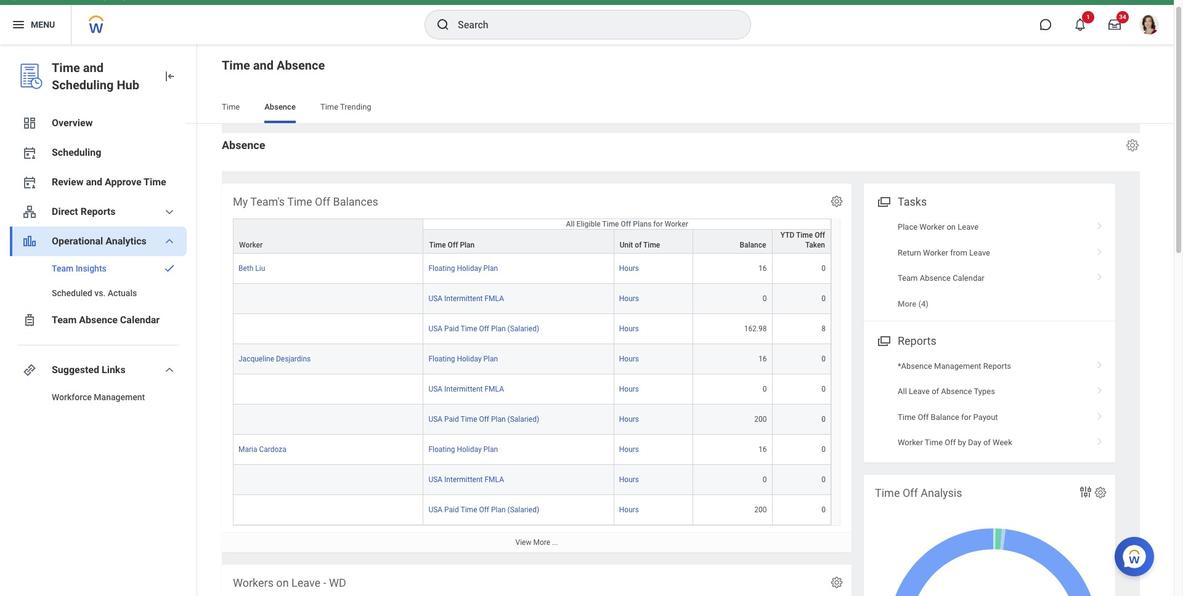 Task type: describe. For each thing, give the bounding box(es) containing it.
analysis
[[921, 487, 963, 500]]

types
[[974, 387, 996, 396]]

chevron right image for time off balance for payout
[[1092, 408, 1108, 421]]

wd
[[329, 577, 346, 590]]

floating for jacqueline desjardins
[[429, 355, 455, 364]]

2 usa from the top
[[429, 325, 443, 334]]

view
[[516, 539, 532, 548]]

floating for beth liu
[[429, 265, 455, 273]]

hours link for 4th cell usa paid time off plan  (salaried) link
[[619, 413, 639, 424]]

4 hours from the top
[[619, 355, 639, 364]]

suggested
[[52, 364, 99, 376]]

and for approve
[[86, 176, 102, 188]]

my
[[233, 195, 248, 208]]

holiday for maria cardoza
[[457, 446, 482, 454]]

usa intermittent fmla link for first cell from the top of the my team's time off balances "element"
[[429, 292, 504, 303]]

1 vertical spatial reports
[[898, 335, 937, 347]]

place
[[898, 223, 918, 232]]

team absence calendar inside navigation pane region
[[52, 314, 160, 326]]

balances
[[333, 195, 378, 208]]

actuals
[[108, 289, 137, 298]]

reports inside *absence management reports link
[[984, 362, 1012, 371]]

menu
[[31, 19, 55, 29]]

chevron down small image for reports
[[162, 205, 177, 219]]

usa paid time off plan  (salaried) link for 5th cell from the bottom
[[429, 323, 540, 334]]

review
[[52, 176, 84, 188]]

leave down *absence
[[909, 387, 930, 396]]

team's
[[251, 195, 285, 208]]

menu group image
[[875, 193, 892, 210]]

10 row from the top
[[233, 466, 832, 496]]

all leave of absence types
[[898, 387, 996, 396]]

time and scheduling hub element
[[52, 59, 152, 94]]

0 horizontal spatial on
[[276, 577, 289, 590]]

floating holiday plan for maria cardoza
[[429, 446, 498, 454]]

link image
[[22, 363, 37, 378]]

menu group image
[[875, 332, 892, 349]]

leave left -
[[292, 577, 321, 590]]

floating holiday plan link for jacqueline desjardins
[[429, 353, 498, 364]]

approve
[[105, 176, 142, 188]]

all for all leave of absence types
[[898, 387, 907, 396]]

profile logan mcneil image
[[1140, 15, 1160, 37]]

hours link for 5th cell from the bottom usa paid time off plan  (salaried) link
[[619, 323, 639, 334]]

return worker from leave link
[[864, 240, 1116, 266]]

all eligible time off plans for worker button
[[424, 220, 831, 229]]

place worker on leave
[[898, 223, 979, 232]]

more (4)
[[898, 300, 929, 309]]

by
[[958, 438, 967, 448]]

overview link
[[10, 109, 187, 138]]

liu
[[255, 265, 265, 273]]

more (4) link
[[864, 291, 1116, 317]]

of inside 'link'
[[932, 387, 940, 396]]

hub
[[117, 78, 139, 92]]

2 cell from the top
[[233, 314, 424, 345]]

direct reports
[[52, 206, 116, 218]]

maria cardoza
[[239, 446, 287, 454]]

list for tasks
[[864, 215, 1116, 317]]

vs.
[[94, 289, 106, 298]]

1 hours from the top
[[619, 265, 639, 273]]

workforce
[[52, 393, 92, 403]]

hours for 1st cell from the bottom
[[619, 506, 639, 515]]

chevron right image for place worker on leave
[[1092, 218, 1108, 231]]

scheduled
[[52, 289, 92, 298]]

34
[[1120, 14, 1127, 20]]

jacqueline
[[239, 355, 274, 364]]

ytd time off taken button
[[773, 230, 831, 253]]

absence inside navigation pane region
[[79, 314, 118, 326]]

5 row from the top
[[233, 314, 832, 345]]

direct
[[52, 206, 78, 218]]

2 horizontal spatial of
[[984, 438, 991, 448]]

hours link for fifth cell from the top of the my team's time off balances "element" usa intermittent fmla link
[[619, 474, 639, 485]]

insights
[[76, 264, 107, 274]]

my team's time off balances
[[233, 195, 378, 208]]

row containing jacqueline desjardins
[[233, 345, 832, 375]]

management for workforce
[[94, 393, 145, 403]]

desjardins
[[276, 355, 311, 364]]

direct reports button
[[10, 197, 187, 227]]

worker time off by day of week link
[[864, 430, 1116, 456]]

operational
[[52, 236, 103, 247]]

balance button
[[694, 230, 772, 253]]

team absence calendar link inside navigation pane region
[[10, 306, 187, 335]]

balance inside time off balance for payout link
[[931, 413, 960, 422]]

beth liu link
[[239, 262, 265, 273]]

overview
[[52, 117, 93, 129]]

team insights
[[52, 264, 107, 274]]

plan inside popup button
[[460, 241, 475, 250]]

and for absence
[[253, 58, 274, 73]]

7 row from the top
[[233, 375, 832, 405]]

fmla for fifth cell from the top of the my team's time off balances "element" usa intermittent fmla link
[[485, 476, 504, 485]]

absence down return worker from leave on the right of the page
[[920, 274, 951, 283]]

workforce management
[[52, 393, 145, 403]]

1
[[1087, 14, 1091, 20]]

hours link for usa intermittent fmla link corresponding to first cell from the top of the my team's time off balances "element"
[[619, 292, 639, 303]]

Search Workday  search field
[[458, 11, 726, 38]]

workers
[[233, 577, 274, 590]]

ytd time off taken
[[781, 231, 826, 250]]

hours link for usa paid time off plan  (salaried) link related to 1st cell from the bottom
[[619, 504, 639, 515]]

absence up time trending
[[277, 58, 325, 73]]

hours link for floating holiday plan link related to beth liu
[[619, 262, 639, 273]]

worker down time off balance for payout
[[898, 438, 923, 448]]

ytd
[[781, 231, 795, 240]]

34 button
[[1102, 11, 1129, 38]]

worker inside 'link'
[[924, 248, 949, 257]]

scheduled vs. actuals link
[[10, 281, 187, 306]]

3 intermittent from the top
[[445, 476, 483, 485]]

beth
[[239, 265, 254, 273]]

transformation import image
[[162, 69, 177, 84]]

(salaried) for 1st cell from the bottom
[[508, 506, 540, 515]]

8 row from the top
[[233, 405, 832, 435]]

unit of time button
[[615, 230, 693, 253]]

analytics
[[106, 236, 147, 247]]

hours link for maria cardoza's floating holiday plan link
[[619, 443, 639, 454]]

hours for 5th cell from the bottom
[[619, 325, 639, 334]]

fmla for usa intermittent fmla link corresponding to first cell from the top of the my team's time off balances "element"
[[485, 295, 504, 303]]

dashboard image
[[22, 116, 37, 131]]

all eligible time off plans for worker
[[566, 220, 689, 229]]

of inside popup button
[[635, 241, 642, 250]]

operational analytics
[[52, 236, 147, 247]]

view team image
[[22, 205, 37, 219]]

16 for jacqueline desjardins
[[759, 355, 767, 364]]

1 usa from the top
[[429, 295, 443, 303]]

2 intermittent from the top
[[445, 385, 483, 394]]

floating for maria cardoza
[[429, 446, 455, 454]]

check image
[[162, 263, 177, 275]]

day
[[969, 438, 982, 448]]

task timeoff image
[[22, 313, 37, 328]]

hours link for jacqueline desjardins floating holiday plan link
[[619, 353, 639, 364]]

configure time off analysis image
[[1094, 486, 1108, 500]]

chart image
[[22, 234, 37, 249]]

place worker on leave link
[[864, 215, 1116, 240]]

operational analytics element
[[10, 256, 187, 306]]

row containing ytd time off taken
[[233, 229, 832, 254]]

chevron right image for worker time off by day of week
[[1092, 434, 1108, 446]]

hours for fifth cell from the top of the my team's time off balances "element"
[[619, 476, 639, 485]]

usa paid time off plan  (salaried) link for 4th cell
[[429, 413, 540, 424]]

time off analysis element
[[864, 475, 1116, 597]]

1 button
[[1067, 11, 1095, 38]]

2 paid from the top
[[445, 416, 459, 424]]

scheduled vs. actuals
[[52, 289, 137, 298]]

cardoza
[[259, 446, 287, 454]]

return
[[898, 248, 922, 257]]

chevron right image for all leave of absence types
[[1092, 383, 1108, 395]]

review and approve time
[[52, 176, 166, 188]]

(salaried) for 5th cell from the bottom
[[508, 325, 540, 334]]

...
[[552, 539, 558, 548]]

configure and view chart data image
[[1079, 485, 1094, 500]]

worker button
[[234, 220, 423, 253]]

operational analytics button
[[10, 227, 187, 256]]

usa paid time off plan  (salaried) for 1st cell from the bottom
[[429, 506, 540, 515]]

unit of time
[[620, 241, 660, 250]]

*absence management reports link
[[864, 354, 1116, 379]]

7 hours from the top
[[619, 446, 639, 454]]

worker right place
[[920, 223, 945, 232]]

3 cell from the top
[[233, 375, 424, 405]]

configure workers on leave - wd image
[[830, 576, 844, 590]]

162.98
[[745, 325, 767, 334]]

team insights link
[[10, 256, 187, 281]]

usa intermittent fmla for fifth cell from the top of the my team's time off balances "element" usa intermittent fmla link
[[429, 476, 504, 485]]

return worker from leave
[[898, 248, 991, 257]]

off inside ytd time off taken
[[815, 231, 826, 240]]

4 row from the top
[[233, 284, 832, 314]]

1 vertical spatial for
[[962, 413, 972, 422]]



Task type: vqa. For each thing, say whether or not it's contained in the screenshot.
Direct
yes



Task type: locate. For each thing, give the bounding box(es) containing it.
time off balance for payout link
[[864, 405, 1116, 430]]

0 vertical spatial floating holiday plan link
[[429, 262, 498, 273]]

holiday for jacqueline desjardins
[[457, 355, 482, 364]]

0 horizontal spatial calendar
[[120, 314, 160, 326]]

0 vertical spatial balance
[[740, 241, 767, 250]]

3 floating holiday plan link from the top
[[429, 443, 498, 454]]

usa intermittent fmla link
[[429, 292, 504, 303], [429, 383, 504, 394], [429, 474, 504, 485]]

16 for maria cardoza
[[759, 446, 767, 454]]

time and absence
[[222, 58, 325, 73]]

6 hours link from the top
[[619, 413, 639, 424]]

3 16 from the top
[[759, 446, 767, 454]]

1 vertical spatial team absence calendar
[[52, 314, 160, 326]]

2 chevron down small image from the top
[[162, 363, 177, 378]]

1 holiday from the top
[[457, 265, 482, 273]]

2 floating holiday plan from the top
[[429, 355, 498, 364]]

leave right from
[[970, 248, 991, 257]]

of right unit
[[635, 241, 642, 250]]

row containing maria cardoza
[[233, 435, 832, 466]]

row containing beth liu
[[233, 254, 832, 284]]

3 hours from the top
[[619, 325, 639, 334]]

2 holiday from the top
[[457, 355, 482, 364]]

1 horizontal spatial management
[[935, 362, 982, 371]]

6 usa from the top
[[429, 506, 443, 515]]

notifications large image
[[1075, 18, 1087, 31]]

configure this page image
[[1126, 138, 1141, 153]]

2 chevron right image from the top
[[1092, 269, 1108, 282]]

taken
[[806, 241, 826, 250]]

1 floating holiday plan from the top
[[429, 265, 498, 273]]

2 floating holiday plan link from the top
[[429, 353, 498, 364]]

view more ...
[[516, 539, 558, 548]]

16 for beth liu
[[759, 265, 767, 273]]

worker up "unit of time" popup button
[[665, 220, 689, 229]]

0 vertical spatial intermittent
[[445, 295, 483, 303]]

2 (salaried) from the top
[[508, 416, 540, 424]]

workforce management link
[[10, 385, 187, 410]]

2 vertical spatial chevron right image
[[1092, 357, 1108, 370]]

0 vertical spatial fmla
[[485, 295, 504, 303]]

view more ... link
[[222, 533, 852, 553]]

1 vertical spatial team absence calendar link
[[10, 306, 187, 335]]

absence down *absence management reports
[[942, 387, 973, 396]]

1 horizontal spatial calendar
[[953, 274, 985, 283]]

on up return worker from leave on the right of the page
[[947, 223, 956, 232]]

management down links
[[94, 393, 145, 403]]

2 horizontal spatial reports
[[984, 362, 1012, 371]]

search image
[[436, 17, 451, 32]]

time inside ytd time off taken
[[797, 231, 813, 240]]

0 vertical spatial chevron right image
[[1092, 244, 1108, 256]]

all left eligible
[[566, 220, 575, 229]]

for
[[654, 220, 663, 229], [962, 413, 972, 422]]

absence down 'scheduled vs. actuals' link
[[79, 314, 118, 326]]

3 usa from the top
[[429, 385, 443, 394]]

holiday for beth liu
[[457, 265, 482, 273]]

time off plan button
[[424, 230, 614, 253]]

tasks
[[898, 195, 927, 208]]

balance inside balance popup button
[[740, 241, 767, 250]]

2 vertical spatial (salaried)
[[508, 506, 540, 515]]

1 vertical spatial management
[[94, 393, 145, 403]]

1 horizontal spatial team absence calendar
[[898, 274, 985, 283]]

1 vertical spatial holiday
[[457, 355, 482, 364]]

1 floating holiday plan link from the top
[[429, 262, 498, 273]]

3 usa intermittent fmla link from the top
[[429, 474, 504, 485]]

2 200 from the top
[[755, 506, 767, 515]]

2 vertical spatial 16
[[759, 446, 767, 454]]

2 vertical spatial paid
[[445, 506, 459, 515]]

2 vertical spatial intermittent
[[445, 476, 483, 485]]

0 vertical spatial on
[[947, 223, 956, 232]]

more (4) button
[[898, 299, 929, 310]]

for left payout
[[962, 413, 972, 422]]

1 horizontal spatial for
[[962, 413, 972, 422]]

0 vertical spatial usa paid time off plan  (salaried)
[[429, 325, 540, 334]]

1 vertical spatial floating holiday plan link
[[429, 353, 498, 364]]

0 vertical spatial all
[[566, 220, 575, 229]]

1 chevron right image from the top
[[1092, 218, 1108, 231]]

(salaried) for 4th cell
[[508, 416, 540, 424]]

plan
[[460, 241, 475, 250], [484, 265, 498, 273], [491, 325, 506, 334], [484, 355, 498, 364], [491, 416, 506, 424], [484, 446, 498, 454], [491, 506, 506, 515]]

week
[[993, 438, 1013, 448]]

chevron right image for *absence management reports
[[1092, 357, 1108, 370]]

tab list containing time
[[210, 94, 1153, 123]]

1 fmla from the top
[[485, 295, 504, 303]]

3 usa intermittent fmla from the top
[[429, 476, 504, 485]]

-
[[323, 577, 326, 590]]

worker inside popup button
[[239, 241, 263, 250]]

justify image
[[11, 17, 26, 32]]

calendar user solid image
[[22, 175, 37, 190]]

1 vertical spatial more
[[534, 539, 551, 548]]

9 row from the top
[[233, 435, 832, 466]]

1 paid from the top
[[445, 325, 459, 334]]

team for chevron right image related to team absence calendar
[[898, 274, 918, 283]]

usa intermittent fmla link for fifth cell from the top of the my team's time off balances "element"
[[429, 474, 504, 485]]

1 vertical spatial on
[[276, 577, 289, 590]]

all
[[566, 220, 575, 229], [898, 387, 907, 396]]

absence up my
[[222, 139, 265, 152]]

3 paid from the top
[[445, 506, 459, 515]]

inbox large image
[[1109, 18, 1121, 31]]

*absence
[[898, 362, 933, 371]]

hours
[[619, 265, 639, 273], [619, 295, 639, 303], [619, 325, 639, 334], [619, 355, 639, 364], [619, 385, 639, 394], [619, 416, 639, 424], [619, 446, 639, 454], [619, 476, 639, 485], [619, 506, 639, 515]]

floating holiday plan link for maria cardoza
[[429, 443, 498, 454]]

payout
[[974, 413, 999, 422]]

1 hours link from the top
[[619, 262, 639, 273]]

worker
[[665, 220, 689, 229], [920, 223, 945, 232], [239, 241, 263, 250], [924, 248, 949, 257], [898, 438, 923, 448]]

8 hours link from the top
[[619, 474, 639, 485]]

time
[[222, 58, 250, 73], [52, 60, 80, 75], [222, 102, 240, 112], [321, 102, 339, 112], [144, 176, 166, 188], [287, 195, 312, 208], [603, 220, 619, 229], [797, 231, 813, 240], [429, 241, 446, 250], [644, 241, 660, 250], [461, 325, 477, 334], [898, 413, 916, 422], [461, 416, 477, 424], [925, 438, 943, 448], [875, 487, 900, 500], [461, 506, 477, 515]]

0 vertical spatial of
[[635, 241, 642, 250]]

menu button
[[0, 5, 71, 44]]

scheduling up overview
[[52, 78, 114, 92]]

1 horizontal spatial reports
[[898, 335, 937, 347]]

2 chevron right image from the top
[[1092, 383, 1108, 395]]

5 cell from the top
[[233, 466, 424, 496]]

3 usa paid time off plan  (salaried) from the top
[[429, 506, 540, 515]]

team absence calendar
[[898, 274, 985, 283], [52, 314, 160, 326]]

0 vertical spatial usa intermittent fmla
[[429, 295, 504, 303]]

3 chevron right image from the top
[[1092, 357, 1108, 370]]

2 vertical spatial usa paid time off plan  (salaried) link
[[429, 504, 540, 515]]

beth liu
[[239, 265, 265, 273]]

worker left from
[[924, 248, 949, 257]]

usa intermittent fmla
[[429, 295, 504, 303], [429, 385, 504, 394], [429, 476, 504, 485]]

chevron down small image inside suggested links dropdown button
[[162, 363, 177, 378]]

navigation pane region
[[0, 44, 197, 597]]

2 vertical spatial usa intermittent fmla link
[[429, 474, 504, 485]]

more inside my team's time off balances "element"
[[534, 539, 551, 548]]

chevron right image inside return worker from leave 'link'
[[1092, 244, 1108, 256]]

on right workers
[[276, 577, 289, 590]]

5 usa from the top
[[429, 476, 443, 485]]

calendar down from
[[953, 274, 985, 283]]

off inside "popup button"
[[621, 220, 631, 229]]

0 horizontal spatial team absence calendar
[[52, 314, 160, 326]]

2 vertical spatial floating holiday plan link
[[429, 443, 498, 454]]

team absence calendar inside 'list'
[[898, 274, 985, 283]]

chevron down small image
[[162, 205, 177, 219], [162, 363, 177, 378]]

6 cell from the top
[[233, 496, 424, 526]]

calendar inside navigation pane region
[[120, 314, 160, 326]]

9 hours from the top
[[619, 506, 639, 515]]

0
[[822, 265, 826, 273], [763, 295, 767, 303], [822, 295, 826, 303], [822, 355, 826, 364], [763, 385, 767, 394], [822, 385, 826, 394], [822, 416, 826, 424], [822, 446, 826, 454], [763, 476, 767, 485], [822, 476, 826, 485], [822, 506, 826, 515]]

worker up beth liu link
[[239, 241, 263, 250]]

balance down all leave of absence types
[[931, 413, 960, 422]]

2 vertical spatial floating holiday plan
[[429, 446, 498, 454]]

time trending
[[321, 102, 372, 112]]

jacqueline desjardins
[[239, 355, 311, 364]]

chevron right image
[[1092, 218, 1108, 231], [1092, 383, 1108, 395], [1092, 408, 1108, 421], [1092, 434, 1108, 446]]

2 usa intermittent fmla from the top
[[429, 385, 504, 394]]

4 chevron right image from the top
[[1092, 434, 1108, 446]]

time inside time and scheduling hub
[[52, 60, 80, 75]]

cell
[[233, 284, 424, 314], [233, 314, 424, 345], [233, 375, 424, 405], [233, 405, 424, 435], [233, 466, 424, 496], [233, 496, 424, 526]]

0 vertical spatial usa intermittent fmla link
[[429, 292, 504, 303]]

floating holiday plan link for beth liu
[[429, 262, 498, 273]]

3 holiday from the top
[[457, 446, 482, 454]]

usa paid time off plan  (salaried) for 4th cell
[[429, 416, 540, 424]]

scheduling inside scheduling link
[[52, 147, 101, 158]]

2 usa intermittent fmla link from the top
[[429, 383, 504, 394]]

2 row from the top
[[233, 229, 832, 254]]

calendar down the actuals
[[120, 314, 160, 326]]

1 vertical spatial fmla
[[485, 385, 504, 394]]

1 vertical spatial of
[[932, 387, 940, 396]]

1 usa paid time off plan  (salaried) link from the top
[[429, 323, 540, 334]]

0 horizontal spatial of
[[635, 241, 642, 250]]

8
[[822, 325, 826, 334]]

0 vertical spatial team absence calendar link
[[864, 266, 1116, 291]]

1 horizontal spatial balance
[[931, 413, 960, 422]]

0 vertical spatial (salaried)
[[508, 325, 540, 334]]

time off plan
[[429, 241, 475, 250]]

1 cell from the top
[[233, 284, 424, 314]]

suggested links
[[52, 364, 126, 376]]

1 vertical spatial usa intermittent fmla
[[429, 385, 504, 394]]

usa intermittent fmla link for fourth cell from the bottom
[[429, 383, 504, 394]]

*absence management reports
[[898, 362, 1012, 371]]

(salaried)
[[508, 325, 540, 334], [508, 416, 540, 424], [508, 506, 540, 515]]

chevron right image for team absence calendar
[[1092, 269, 1108, 282]]

tab list
[[210, 94, 1153, 123]]

0 vertical spatial more
[[898, 300, 917, 309]]

usa paid time off plan  (salaried) link for 1st cell from the bottom
[[429, 504, 540, 515]]

2 list from the top
[[864, 354, 1116, 456]]

3 floating holiday plan from the top
[[429, 446, 498, 454]]

management inside 'list'
[[935, 362, 982, 371]]

1 intermittent from the top
[[445, 295, 483, 303]]

0 horizontal spatial more
[[534, 539, 551, 548]]

more left the ...
[[534, 539, 551, 548]]

0 horizontal spatial for
[[654, 220, 663, 229]]

review and approve time link
[[10, 168, 187, 197]]

8 hours from the top
[[619, 476, 639, 485]]

list containing *absence management reports
[[864, 354, 1116, 456]]

4 usa from the top
[[429, 416, 443, 424]]

scheduling inside time and scheduling hub
[[52, 78, 114, 92]]

worker time off by day of week
[[898, 438, 1013, 448]]

0 vertical spatial reports
[[81, 206, 116, 218]]

0 vertical spatial 16
[[759, 265, 767, 273]]

team absence calendar link
[[864, 266, 1116, 291], [10, 306, 187, 335]]

3 floating from the top
[[429, 446, 455, 454]]

0 vertical spatial floating
[[429, 265, 455, 273]]

hours for fourth cell from the bottom
[[619, 385, 639, 394]]

1 vertical spatial floating holiday plan
[[429, 355, 498, 364]]

from
[[951, 248, 968, 257]]

floating holiday plan
[[429, 265, 498, 273], [429, 355, 498, 364], [429, 446, 498, 454]]

team down scheduled
[[52, 314, 77, 326]]

worker inside "popup button"
[[665, 220, 689, 229]]

chevron down small image
[[162, 234, 177, 249]]

scheduling
[[52, 78, 114, 92], [52, 147, 101, 158]]

chevron down small image right links
[[162, 363, 177, 378]]

more left (4) at the bottom
[[898, 300, 917, 309]]

of up time off balance for payout
[[932, 387, 940, 396]]

0 vertical spatial chevron down small image
[[162, 205, 177, 219]]

hours link for usa intermittent fmla link corresponding to fourth cell from the bottom
[[619, 383, 639, 394]]

links
[[102, 364, 126, 376]]

1 vertical spatial usa paid time off plan  (salaried) link
[[429, 413, 540, 424]]

1 (salaried) from the top
[[508, 325, 540, 334]]

absence down 'time and absence'
[[265, 102, 296, 112]]

4 hours link from the top
[[619, 353, 639, 364]]

calendar inside 'list'
[[953, 274, 985, 283]]

management inside navigation pane region
[[94, 393, 145, 403]]

1 chevron right image from the top
[[1092, 244, 1108, 256]]

1 vertical spatial 16
[[759, 355, 767, 364]]

2 fmla from the top
[[485, 385, 504, 394]]

for right plans
[[654, 220, 663, 229]]

chevron right image inside *absence management reports link
[[1092, 357, 1108, 370]]

team
[[52, 264, 73, 274], [898, 274, 918, 283], [52, 314, 77, 326]]

usa paid time off plan  (salaried) link
[[429, 323, 540, 334], [429, 413, 540, 424], [429, 504, 540, 515]]

on
[[947, 223, 956, 232], [276, 577, 289, 590]]

hours link
[[619, 262, 639, 273], [619, 292, 639, 303], [619, 323, 639, 334], [619, 353, 639, 364], [619, 383, 639, 394], [619, 413, 639, 424], [619, 443, 639, 454], [619, 474, 639, 485], [619, 504, 639, 515]]

time and scheduling hub
[[52, 60, 139, 92]]

maria cardoza link
[[239, 443, 287, 454]]

usa paid time off plan  (salaried) for 5th cell from the bottom
[[429, 325, 540, 334]]

of
[[635, 241, 642, 250], [932, 387, 940, 396], [984, 438, 991, 448]]

2 vertical spatial usa intermittent fmla
[[429, 476, 504, 485]]

chevron right image
[[1092, 244, 1108, 256], [1092, 269, 1108, 282], [1092, 357, 1108, 370]]

1 vertical spatial usa paid time off plan  (salaried)
[[429, 416, 540, 424]]

0 vertical spatial 200
[[755, 416, 767, 424]]

2 floating from the top
[[429, 355, 455, 364]]

0 horizontal spatial management
[[94, 393, 145, 403]]

1 vertical spatial usa intermittent fmla link
[[429, 383, 504, 394]]

2 vertical spatial usa paid time off plan  (salaried)
[[429, 506, 540, 515]]

1 vertical spatial floating
[[429, 355, 455, 364]]

reports inside direct reports dropdown button
[[81, 206, 116, 218]]

calendar user solid image
[[22, 145, 37, 160]]

1 vertical spatial paid
[[445, 416, 459, 424]]

1 horizontal spatial on
[[947, 223, 956, 232]]

chevron down small image for links
[[162, 363, 177, 378]]

list for reports
[[864, 354, 1116, 456]]

1 vertical spatial all
[[898, 387, 907, 396]]

7 hours link from the top
[[619, 443, 639, 454]]

1 floating from the top
[[429, 265, 455, 273]]

reports up the 'all leave of absence types' 'link'
[[984, 362, 1012, 371]]

chevron right image inside time off balance for payout link
[[1092, 408, 1108, 421]]

1 vertical spatial chevron down small image
[[162, 363, 177, 378]]

time inside "popup button"
[[603, 220, 619, 229]]

time off balance for payout
[[898, 413, 999, 422]]

management up all leave of absence types
[[935, 362, 982, 371]]

floating holiday plan link
[[429, 262, 498, 273], [429, 353, 498, 364], [429, 443, 498, 454]]

1 usa intermittent fmla link from the top
[[429, 292, 504, 303]]

2 usa paid time off plan  (salaried) link from the top
[[429, 413, 540, 424]]

2 scheduling from the top
[[52, 147, 101, 158]]

0 vertical spatial scheduling
[[52, 78, 114, 92]]

team up scheduled
[[52, 264, 73, 274]]

team down return
[[898, 274, 918, 283]]

0 vertical spatial paid
[[445, 325, 459, 334]]

1 vertical spatial (salaried)
[[508, 416, 540, 424]]

0 vertical spatial team absence calendar
[[898, 274, 985, 283]]

3 hours link from the top
[[619, 323, 639, 334]]

usa intermittent fmla for usa intermittent fmla link corresponding to fourth cell from the bottom
[[429, 385, 504, 394]]

eligible
[[577, 220, 601, 229]]

2 vertical spatial reports
[[984, 362, 1012, 371]]

absence
[[277, 58, 325, 73], [265, 102, 296, 112], [222, 139, 265, 152], [920, 274, 951, 283], [79, 314, 118, 326], [942, 387, 973, 396]]

balance
[[740, 241, 767, 250], [931, 413, 960, 422]]

1 horizontal spatial more
[[898, 300, 917, 309]]

chevron right image inside the 'all leave of absence types' 'link'
[[1092, 383, 1108, 395]]

1 vertical spatial 200
[[755, 506, 767, 515]]

team for check image
[[52, 264, 73, 274]]

3 usa paid time off plan  (salaried) link from the top
[[429, 504, 540, 515]]

team inside operational analytics element
[[52, 264, 73, 274]]

2 hours link from the top
[[619, 292, 639, 303]]

1 vertical spatial list
[[864, 354, 1116, 456]]

floating holiday plan for beth liu
[[429, 265, 498, 273]]

and inside time and scheduling hub
[[83, 60, 104, 75]]

3 (salaried) from the top
[[508, 506, 540, 515]]

row
[[233, 219, 832, 254], [233, 229, 832, 254], [233, 254, 832, 284], [233, 284, 832, 314], [233, 314, 832, 345], [233, 345, 832, 375], [233, 375, 832, 405], [233, 405, 832, 435], [233, 435, 832, 466], [233, 466, 832, 496], [233, 496, 832, 526]]

more inside dropdown button
[[898, 300, 917, 309]]

0 horizontal spatial reports
[[81, 206, 116, 218]]

5 hours from the top
[[619, 385, 639, 394]]

all down *absence
[[898, 387, 907, 396]]

1 chevron down small image from the top
[[162, 205, 177, 219]]

2 usa paid time off plan  (salaried) from the top
[[429, 416, 540, 424]]

1 horizontal spatial team absence calendar link
[[864, 266, 1116, 291]]

reports
[[81, 206, 116, 218], [898, 335, 937, 347], [984, 362, 1012, 371]]

of right day
[[984, 438, 991, 448]]

4 cell from the top
[[233, 405, 424, 435]]

1 horizontal spatial of
[[932, 387, 940, 396]]

0 vertical spatial floating holiday plan
[[429, 265, 498, 273]]

chevron right image inside "place worker on leave" link
[[1092, 218, 1108, 231]]

16
[[759, 265, 767, 273], [759, 355, 767, 364], [759, 446, 767, 454]]

my team's time off balances element
[[222, 184, 852, 553]]

1 horizontal spatial all
[[898, 387, 907, 396]]

plans
[[633, 220, 652, 229]]

1 usa intermittent fmla from the top
[[429, 295, 504, 303]]

management for *absence
[[935, 362, 982, 371]]

2 16 from the top
[[759, 355, 767, 364]]

and for scheduling
[[83, 60, 104, 75]]

2 vertical spatial holiday
[[457, 446, 482, 454]]

hours for 4th cell
[[619, 416, 639, 424]]

scheduling down overview
[[52, 147, 101, 158]]

0 vertical spatial holiday
[[457, 265, 482, 273]]

chevron right image inside worker time off by day of week link
[[1092, 434, 1108, 446]]

floating holiday plan for jacqueline desjardins
[[429, 355, 498, 364]]

for inside "popup button"
[[654, 220, 663, 229]]

list containing place worker on leave
[[864, 215, 1116, 317]]

reports down review and approve time link
[[81, 206, 116, 218]]

unit
[[620, 241, 633, 250]]

0 vertical spatial usa paid time off plan  (salaried) link
[[429, 323, 540, 334]]

all for all eligible time off plans for worker
[[566, 220, 575, 229]]

0 vertical spatial calendar
[[953, 274, 985, 283]]

holiday
[[457, 265, 482, 273], [457, 355, 482, 364], [457, 446, 482, 454]]

time off analysis
[[875, 487, 963, 500]]

0 vertical spatial management
[[935, 362, 982, 371]]

configure my team's time off balances image
[[830, 195, 844, 208]]

1 16 from the top
[[759, 265, 767, 273]]

on inside "place worker on leave" link
[[947, 223, 956, 232]]

usa intermittent fmla for usa intermittent fmla link corresponding to first cell from the top of the my team's time off balances "element"
[[429, 295, 504, 303]]

1 scheduling from the top
[[52, 78, 114, 92]]

all inside 'link'
[[898, 387, 907, 396]]

team absence calendar down vs.
[[52, 314, 160, 326]]

row containing all eligible time off plans for worker
[[233, 219, 832, 254]]

3 row from the top
[[233, 254, 832, 284]]

team absence calendar link down from
[[864, 266, 1116, 291]]

team absence calendar link down vs.
[[10, 306, 187, 335]]

6 row from the top
[[233, 345, 832, 375]]

6 hours from the top
[[619, 416, 639, 424]]

1 vertical spatial balance
[[931, 413, 960, 422]]

fmla for usa intermittent fmla link corresponding to fourth cell from the bottom
[[485, 385, 504, 394]]

all inside "popup button"
[[566, 220, 575, 229]]

team absence calendar down return worker from leave on the right of the page
[[898, 274, 985, 283]]

menu banner
[[0, 0, 1174, 44]]

jacqueline desjardins link
[[239, 353, 311, 364]]

2 vertical spatial of
[[984, 438, 991, 448]]

3 chevron right image from the top
[[1092, 408, 1108, 421]]

9 hours link from the top
[[619, 504, 639, 515]]

5 hours link from the top
[[619, 383, 639, 394]]

chevron down small image up chevron down small icon
[[162, 205, 177, 219]]

leave up from
[[958, 223, 979, 232]]

2 hours from the top
[[619, 295, 639, 303]]

list
[[864, 215, 1116, 317], [864, 354, 1116, 456]]

1 usa paid time off plan  (salaried) from the top
[[429, 325, 540, 334]]

0 vertical spatial list
[[864, 215, 1116, 317]]

0 horizontal spatial all
[[566, 220, 575, 229]]

chevron right image for return worker from leave
[[1092, 244, 1108, 256]]

1 vertical spatial scheduling
[[52, 147, 101, 158]]

1 200 from the top
[[755, 416, 767, 424]]

0 vertical spatial for
[[654, 220, 663, 229]]

(4)
[[919, 300, 929, 309]]

absence inside 'link'
[[942, 387, 973, 396]]

2 vertical spatial fmla
[[485, 476, 504, 485]]

balance left ytd time off taken popup button
[[740, 241, 767, 250]]

11 row from the top
[[233, 496, 832, 526]]

maria
[[239, 446, 257, 454]]

reports up *absence
[[898, 335, 937, 347]]

hours for first cell from the top of the my team's time off balances "element"
[[619, 295, 639, 303]]

1 vertical spatial chevron right image
[[1092, 269, 1108, 282]]

1 vertical spatial calendar
[[120, 314, 160, 326]]

1 row from the top
[[233, 219, 832, 254]]

2 vertical spatial floating
[[429, 446, 455, 454]]

200
[[755, 416, 767, 424], [755, 506, 767, 515]]

all leave of absence types link
[[864, 379, 1116, 405]]

scheduling link
[[10, 138, 187, 168]]

1 list from the top
[[864, 215, 1116, 317]]

0 horizontal spatial team absence calendar link
[[10, 306, 187, 335]]

3 fmla from the top
[[485, 476, 504, 485]]

1 vertical spatial intermittent
[[445, 385, 483, 394]]

0 horizontal spatial balance
[[740, 241, 767, 250]]



